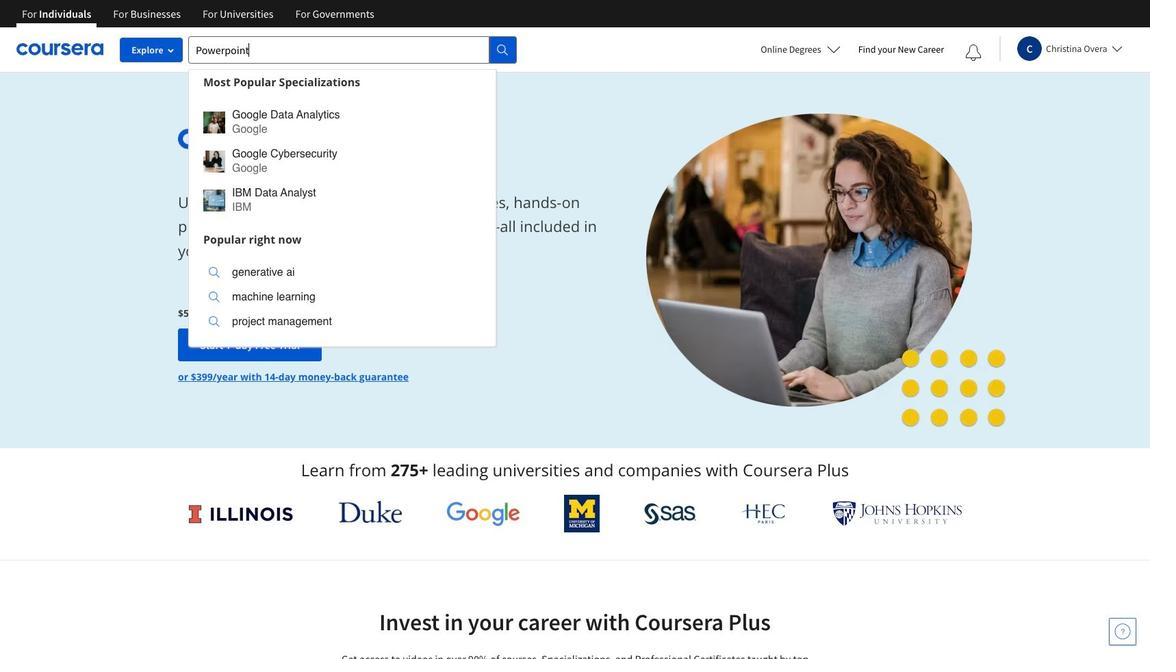 Task type: describe. For each thing, give the bounding box(es) containing it.
google image
[[446, 501, 520, 527]]

johns hopkins university image
[[833, 501, 963, 527]]

hec paris image
[[741, 500, 789, 528]]

help center image
[[1115, 624, 1132, 640]]

banner navigation
[[11, 0, 385, 27]]

coursera image
[[16, 39, 103, 60]]

university of illinois at urbana-champaign image
[[188, 503, 295, 525]]

What do you want to learn? text field
[[188, 36, 490, 63]]

1 list box from the top
[[189, 94, 496, 227]]



Task type: locate. For each thing, give the bounding box(es) containing it.
None search field
[[188, 36, 517, 347]]

list box
[[189, 94, 496, 227], [189, 252, 496, 346]]

2 list box from the top
[[189, 252, 496, 346]]

0 vertical spatial list box
[[189, 94, 496, 227]]

sas image
[[644, 503, 697, 525]]

suggestion image image
[[203, 111, 225, 133], [203, 150, 225, 172], [203, 189, 225, 211], [209, 267, 220, 278], [209, 292, 220, 303], [209, 316, 220, 327]]

duke university image
[[339, 501, 402, 523]]

university of michigan image
[[565, 495, 600, 533]]

1 vertical spatial list box
[[189, 252, 496, 346]]

coursera plus image
[[178, 129, 387, 149]]

autocomplete results list box
[[188, 69, 497, 347]]



Task type: vqa. For each thing, say whether or not it's contained in the screenshot.
SEARCH FIELD
yes



